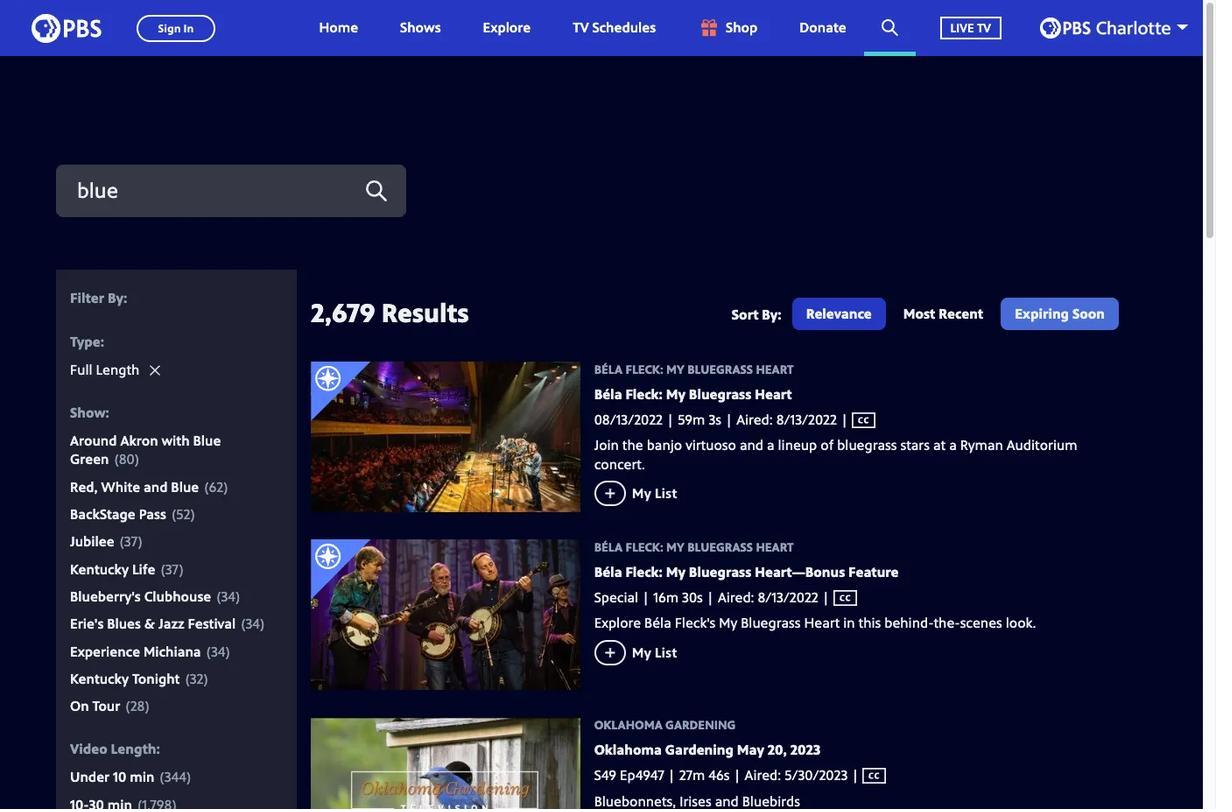 Task type: locate. For each thing, give the bounding box(es) containing it.
closed captions available element up bluegrass
[[837, 410, 876, 429]]

8/13/2022
[[777, 410, 837, 429], [758, 588, 819, 607]]

0 horizontal spatial explore
[[483, 18, 531, 37]]

| left the 59m
[[666, 410, 675, 429]]

shows link
[[383, 0, 459, 56]]

2 vertical spatial 34
[[211, 642, 225, 661]]

jubilee
[[70, 532, 114, 551]]

1 horizontal spatial a
[[949, 436, 957, 455]]

béla fleck: my bluegrass heart link up feature
[[594, 539, 1130, 556]]

filter by:
[[70, 288, 127, 307]]

0 horizontal spatial by:
[[108, 288, 127, 307]]

2 vertical spatial aired:
[[745, 766, 781, 785]]

closed captions available element up in
[[819, 588, 857, 607]]

1 horizontal spatial explore
[[594, 613, 641, 633]]

0 horizontal spatial tv
[[573, 18, 589, 37]]

akron
[[120, 431, 158, 450]]

62
[[209, 477, 223, 496]]

explore down special
[[594, 613, 641, 633]]

2023
[[791, 740, 821, 759]]

kentucky up blueberry's
[[70, 559, 129, 579]]

béla fleck: my bluegrass heart link for heart—bonus
[[594, 539, 1130, 556]]

1 béla fleck: my bluegrass heart link from the top
[[594, 361, 1130, 378]]

: for show :
[[106, 402, 109, 422]]

46s
[[709, 766, 730, 785]]

passport image for béla fleck: my bluegrass heart
[[311, 362, 371, 422]]

1 vertical spatial oklahoma
[[594, 740, 662, 759]]

1 vertical spatial blue
[[171, 477, 199, 496]]

full length button
[[70, 360, 161, 380]]

3 fleck: from the top
[[626, 539, 664, 555]]

explore right shows
[[483, 18, 531, 37]]

( right the festival
[[241, 614, 246, 634]]

length inside button
[[96, 360, 140, 379]]

the-
[[934, 613, 960, 633]]

0 vertical spatial and
[[740, 436, 764, 455]]

fleck's
[[675, 613, 716, 633]]

2 vertical spatial béla fleck: my bluegrass heart link
[[594, 539, 1130, 556]]

and inside join the banjo virtuoso and a lineup of bluegrass stars at a ryman auditorium concert.
[[740, 436, 764, 455]]

59m
[[678, 410, 705, 429]]

37 up life
[[124, 532, 138, 551]]

heart—bonus
[[755, 562, 845, 581]]

blue
[[193, 431, 221, 450], [171, 477, 199, 496]]

5/30/2023
[[785, 766, 848, 785]]

2 oklahoma from the top
[[594, 740, 662, 759]]

blue up 52
[[171, 477, 199, 496]]

and
[[740, 436, 764, 455], [144, 477, 168, 496]]

0 vertical spatial blue
[[193, 431, 221, 450]]

blueberry's
[[70, 587, 141, 606]]

kentucky down experience
[[70, 669, 129, 688]]

length right full
[[96, 360, 140, 379]]

: up around
[[106, 402, 109, 422]]

heart
[[756, 361, 794, 377], [755, 384, 792, 403], [756, 539, 794, 555], [804, 613, 840, 633]]

scenes
[[960, 613, 1003, 633]]

explore link
[[466, 0, 548, 56]]

( right pass
[[172, 505, 176, 524]]

1 vertical spatial béla fleck: my bluegrass heart link
[[594, 384, 792, 403]]

closed captions available element down oklahoma gardening "link"
[[848, 766, 887, 785]]

a right at
[[949, 436, 957, 455]]

0 vertical spatial :
[[100, 332, 104, 351]]

blue right with
[[193, 431, 221, 450]]

gardening up 27m
[[665, 740, 734, 759]]

blues
[[107, 614, 141, 634]]

oklahoma gardening may 20, 2023 image
[[311, 717, 580, 809]]

heart up heart—bonus
[[756, 539, 794, 555]]

0 horizontal spatial and
[[144, 477, 168, 496]]

1 vertical spatial 37
[[165, 559, 179, 579]]

1 vertical spatial :
[[106, 402, 109, 422]]

08/13/2022
[[594, 410, 663, 429]]

expiring soon
[[1015, 304, 1105, 323]]

gardening
[[666, 717, 736, 733], [665, 740, 734, 759]]

by:
[[108, 288, 127, 307], [762, 305, 782, 324]]

closed captions available element for special | 16m 30s | aired: 8/13/2022
[[819, 588, 857, 607]]

8/13/2022 down heart—bonus
[[758, 588, 819, 607]]

30s
[[682, 588, 703, 607]]

s49 ep4947 | 27m 46s | aired: 5/30/2023
[[594, 766, 848, 785]]

:
[[100, 332, 104, 351], [106, 402, 109, 422], [156, 739, 160, 758]]

( right tour
[[126, 697, 130, 716]]

2 kentucky from the top
[[70, 669, 129, 688]]

search image
[[882, 19, 898, 36]]

1 vertical spatial 8/13/2022
[[758, 588, 819, 607]]

aired: for and
[[737, 410, 773, 429]]

bluegrass
[[688, 361, 753, 377], [689, 384, 752, 403], [688, 539, 753, 555], [689, 562, 752, 581], [741, 613, 801, 633]]

16m
[[654, 588, 679, 607]]

0 vertical spatial passport image
[[311, 362, 371, 422]]

0 horizontal spatial 37
[[124, 532, 138, 551]]

join
[[594, 436, 619, 455]]

pbs image
[[32, 8, 102, 48]]

1 kentucky from the top
[[70, 559, 129, 579]]

blue inside around akron with blue green
[[193, 431, 221, 450]]

tv schedules link
[[555, 0, 674, 56]]

length
[[96, 360, 140, 379], [111, 739, 156, 758]]

oklahoma
[[594, 717, 663, 733], [594, 740, 662, 759]]

jazz
[[158, 614, 184, 634]]

schedules
[[592, 18, 656, 37]]

and right virtuoso
[[740, 436, 764, 455]]

34 right the festival
[[246, 614, 260, 634]]

tv right live
[[977, 19, 991, 36]]

1 horizontal spatial 37
[[165, 559, 179, 579]]

: up the full length
[[100, 332, 104, 351]]

blue inside red, white and blue ( 62 ) backstage pass ( 52 ) jubilee ( 37 ) kentucky life ( 37 ) blueberry's clubhouse ( 34 ) erie's blues & jazz festival ( 34 ) experience michiana ( 34 ) kentucky tonight ( 32 ) on tour ( 28 )
[[171, 477, 199, 496]]

0 horizontal spatial :
[[100, 332, 104, 351]]

closed captions available element for 08/13/2022 | 59m 3s | aired: 8/13/2022
[[837, 410, 876, 429]]

1 vertical spatial passport image
[[311, 540, 371, 600]]

| right 30s
[[707, 588, 715, 607]]

stars
[[901, 436, 930, 455]]

8/13/2022 up lineup
[[777, 410, 837, 429]]

by: right filter
[[108, 288, 127, 307]]

2,679
[[311, 294, 375, 330]]

2 béla fleck: my bluegrass heart link from the top
[[594, 384, 792, 403]]

0 vertical spatial closed captions available element
[[837, 410, 876, 429]]

0 horizontal spatial a
[[767, 436, 775, 455]]

0 vertical spatial 8/13/2022
[[777, 410, 837, 429]]

34 down the festival
[[211, 642, 225, 661]]

aired: down may
[[745, 766, 781, 785]]

: up under 10 min ( 344 )
[[156, 739, 160, 758]]

length for full length
[[96, 360, 140, 379]]

behind-
[[885, 613, 934, 633]]

explore
[[483, 18, 531, 37], [594, 613, 641, 633]]

red,
[[70, 477, 98, 496]]

1 horizontal spatial :
[[106, 402, 109, 422]]

aired:
[[737, 410, 773, 429], [718, 588, 755, 607], [745, 766, 781, 785]]

0 vertical spatial aired:
[[737, 410, 773, 429]]

0 vertical spatial kentucky
[[70, 559, 129, 579]]

0 vertical spatial gardening
[[666, 717, 736, 733]]

1 horizontal spatial and
[[740, 436, 764, 455]]

tour
[[92, 697, 120, 716]]

by: for sort by:
[[762, 305, 782, 324]]

around
[[70, 431, 117, 450]]

| up bluegrass
[[837, 410, 852, 429]]

closed captions available element
[[837, 410, 876, 429], [819, 588, 857, 607], [848, 766, 887, 785]]

1 horizontal spatial by:
[[762, 305, 782, 324]]

virtuoso
[[686, 436, 736, 455]]

52
[[176, 505, 190, 524]]

bluegrass
[[837, 436, 897, 455]]

(
[[114, 450, 119, 469], [204, 477, 209, 496], [172, 505, 176, 524], [120, 532, 124, 551], [161, 559, 165, 579], [216, 587, 221, 606], [241, 614, 246, 634], [206, 642, 211, 661], [185, 669, 190, 688], [126, 697, 130, 716], [160, 767, 164, 787]]

2 horizontal spatial :
[[156, 739, 160, 758]]

1 vertical spatial aired:
[[718, 588, 755, 607]]

show :
[[70, 402, 109, 422]]

passport image
[[311, 362, 371, 422], [311, 540, 371, 600]]

heart down sort by:
[[756, 361, 794, 377]]

37 up 'clubhouse'
[[165, 559, 179, 579]]

results
[[382, 294, 469, 330]]

1 vertical spatial explore
[[594, 613, 641, 633]]

1 vertical spatial and
[[144, 477, 168, 496]]

by: right sort
[[762, 305, 782, 324]]

béla fleck: my bluegrass heart link for heart
[[594, 361, 1130, 378]]

expiring
[[1015, 304, 1069, 323]]

filter
[[70, 288, 104, 307]]

8/13/2022 for a
[[777, 410, 837, 429]]

1 passport image from the top
[[311, 362, 371, 422]]

béla fleck: my bluegrass heart béla fleck: my bluegrass heart
[[594, 361, 794, 403]]

1 vertical spatial kentucky
[[70, 669, 129, 688]]

béla fleck: my bluegrass heart link down the relevance
[[594, 361, 1130, 378]]

3 béla fleck: my bluegrass heart link from the top
[[594, 539, 1130, 556]]

show
[[70, 402, 106, 422]]

béla fleck: my bluegrass heart image
[[311, 362, 580, 512]]

a left lineup
[[767, 436, 775, 455]]

: for type :
[[100, 332, 104, 351]]

0 vertical spatial 34
[[221, 587, 236, 606]]

1 vertical spatial closed captions available element
[[819, 588, 857, 607]]

béla fleck: my bluegrass heart béla fleck: my bluegrass heart—bonus feature
[[594, 539, 899, 581]]

length up under 10 min ( 344 )
[[111, 739, 156, 758]]

|
[[666, 410, 675, 429], [725, 410, 733, 429], [837, 410, 852, 429], [642, 588, 650, 607], [707, 588, 715, 607], [819, 588, 834, 607], [668, 766, 676, 785], [733, 766, 741, 785], [848, 766, 863, 785]]

béla fleck: my bluegrass heart link up the 59m
[[594, 384, 792, 403]]

ryman
[[960, 436, 1003, 455]]

experience
[[70, 642, 140, 661]]

0 vertical spatial béla fleck: my bluegrass heart link
[[594, 361, 1130, 378]]

blue for and
[[171, 477, 199, 496]]

( down around akron with blue green at the left bottom of page
[[204, 477, 209, 496]]

2 a from the left
[[949, 436, 957, 455]]

34 up the festival
[[221, 587, 236, 606]]

2 passport image from the top
[[311, 540, 371, 600]]

by: for filter by:
[[108, 288, 127, 307]]

)
[[135, 450, 139, 469], [223, 477, 228, 496], [190, 505, 195, 524], [138, 532, 143, 551], [179, 559, 184, 579], [236, 587, 240, 606], [260, 614, 265, 634], [225, 642, 230, 661], [204, 669, 208, 688], [145, 697, 149, 716], [186, 767, 191, 787]]

0 vertical spatial explore
[[483, 18, 531, 37]]

feature
[[849, 562, 899, 581]]

aired: down béla fleck: my bluegrass heart—bonus feature link
[[718, 588, 755, 607]]

0 vertical spatial length
[[96, 360, 140, 379]]

kentucky
[[70, 559, 129, 579], [70, 669, 129, 688]]

and up pass
[[144, 477, 168, 496]]

gardening up oklahoma gardening may 20, 2023 link
[[666, 717, 736, 733]]

37
[[124, 532, 138, 551], [165, 559, 179, 579]]

344
[[164, 767, 186, 787]]

0 vertical spatial oklahoma
[[594, 717, 663, 733]]

( right life
[[161, 559, 165, 579]]

type :
[[70, 332, 104, 351]]

| right 46s
[[733, 766, 741, 785]]

of
[[821, 436, 834, 455]]

shop link
[[681, 0, 775, 56]]

aired: right 3s
[[737, 410, 773, 429]]

aired: for bluegrass
[[718, 588, 755, 607]]

1 vertical spatial length
[[111, 739, 156, 758]]

2 vertical spatial closed captions available element
[[848, 766, 887, 785]]

( right jubilee
[[120, 532, 124, 551]]

tv left schedules
[[573, 18, 589, 37]]

2 vertical spatial :
[[156, 739, 160, 758]]

michiana
[[144, 642, 201, 661]]

red, white and blue ( 62 ) backstage pass ( 52 ) jubilee ( 37 ) kentucky life ( 37 ) blueberry's clubhouse ( 34 ) erie's blues & jazz festival ( 34 ) experience michiana ( 34 ) kentucky tonight ( 32 ) on tour ( 28 )
[[70, 477, 265, 716]]

tv
[[573, 18, 589, 37], [977, 19, 991, 36]]

a
[[767, 436, 775, 455], [949, 436, 957, 455]]



Task type: vqa. For each thing, say whether or not it's contained in the screenshot.


Task type: describe. For each thing, give the bounding box(es) containing it.
may
[[737, 740, 764, 759]]

oklahoma gardening link
[[594, 717, 1130, 734]]

look.
[[1006, 613, 1036, 633]]

| left 27m
[[668, 766, 676, 785]]

white
[[101, 477, 140, 496]]

| up explore béla fleck's my bluegrass heart in this behind-the-scenes look.
[[819, 588, 834, 607]]

( right green at left bottom
[[114, 450, 119, 469]]

under 10 min ( 344 )
[[70, 767, 191, 787]]

heart inside béla fleck: my bluegrass heart béla fleck: my bluegrass heart—bonus feature
[[756, 539, 794, 555]]

festival
[[188, 614, 236, 634]]

tv schedules
[[573, 18, 656, 37]]

28
[[130, 697, 145, 716]]

with
[[162, 431, 190, 450]]

sort
[[732, 305, 759, 324]]

under
[[70, 767, 110, 787]]

| down oklahoma gardening "link"
[[848, 766, 863, 785]]

backstage
[[70, 505, 136, 524]]

live tv link
[[923, 0, 1019, 56]]

pass
[[139, 505, 166, 524]]

most recent
[[904, 304, 984, 323]]

clubhouse
[[144, 587, 211, 606]]

1 vertical spatial gardening
[[665, 740, 734, 759]]

0 vertical spatial 37
[[124, 532, 138, 551]]

pbs charlotte image
[[1040, 18, 1171, 39]]

( down the festival
[[206, 642, 211, 661]]

explore for explore
[[483, 18, 531, 37]]

at
[[934, 436, 946, 455]]

type
[[70, 332, 100, 351]]

the
[[623, 436, 643, 455]]

1 a from the left
[[767, 436, 775, 455]]

08/13/2022 | 59m 3s | aired: 8/13/2022
[[594, 410, 837, 429]]

live tv
[[951, 19, 991, 36]]

full
[[70, 360, 92, 379]]

heart up lineup
[[755, 384, 792, 403]]

recent
[[939, 304, 984, 323]]

live
[[951, 19, 974, 36]]

oklahoma gardening may 20, 2023 link
[[594, 740, 821, 759]]

tonight
[[132, 669, 180, 688]]

explore for explore béla fleck's my bluegrass heart in this behind-the-scenes look.
[[594, 613, 641, 633]]

and inside red, white and blue ( 62 ) backstage pass ( 52 ) jubilee ( 37 ) kentucky life ( 37 ) blueberry's clubhouse ( 34 ) erie's blues & jazz festival ( 34 ) experience michiana ( 34 ) kentucky tonight ( 32 ) on tour ( 28 )
[[144, 477, 168, 496]]

erie's
[[70, 614, 104, 634]]

lineup
[[778, 436, 817, 455]]

donate link
[[782, 0, 864, 56]]

banjo
[[647, 436, 682, 455]]

8/13/2022 for heart
[[758, 588, 819, 607]]

( right min
[[160, 767, 164, 787]]

soon
[[1073, 304, 1105, 323]]

béla fleck: my bluegrass heart—bonus feature link
[[594, 562, 899, 581]]

closed captions available element for s49 ep4947 | 27m 46s | aired: 5/30/2023
[[848, 766, 887, 785]]

( 80 )
[[114, 450, 139, 469]]

shop
[[726, 18, 758, 37]]

2,679 results
[[311, 294, 469, 330]]

shows
[[400, 18, 441, 37]]

on
[[70, 697, 89, 716]]

Search search field
[[56, 165, 406, 217]]

heart left in
[[804, 613, 840, 633]]

special | 16m 30s | aired: 8/13/2022
[[594, 588, 819, 607]]

| right 3s
[[725, 410, 733, 429]]

video length :
[[70, 739, 160, 758]]

join the banjo virtuoso and a lineup of bluegrass stars at a ryman auditorium concert.
[[594, 436, 1078, 473]]

oklahoma gardening oklahoma gardening may 20, 2023
[[594, 717, 821, 759]]

béla fleck: my bluegrass heart—bonus feature image
[[311, 540, 580, 690]]

| left 16m
[[642, 588, 650, 607]]

sort by:
[[732, 305, 782, 324]]

27m
[[679, 766, 705, 785]]

around akron with blue green
[[70, 431, 221, 469]]

20,
[[768, 740, 787, 759]]

blue for with
[[193, 431, 221, 450]]

&
[[144, 614, 155, 634]]

life
[[132, 559, 155, 579]]

( down michiana
[[185, 669, 190, 688]]

1 vertical spatial 34
[[246, 614, 260, 634]]

1 oklahoma from the top
[[594, 717, 663, 733]]

length for video length :
[[111, 739, 156, 758]]

10
[[113, 767, 126, 787]]

1 fleck: from the top
[[626, 361, 664, 377]]

( up the festival
[[216, 587, 221, 606]]

special
[[594, 588, 638, 607]]

home link
[[302, 0, 376, 56]]

auditorium
[[1007, 436, 1078, 455]]

in
[[844, 613, 855, 633]]

4 fleck: from the top
[[626, 562, 663, 581]]

32
[[190, 669, 204, 688]]

1 horizontal spatial tv
[[977, 19, 991, 36]]

green
[[70, 450, 109, 469]]

explore béla fleck's my bluegrass heart in this behind-the-scenes look.
[[594, 613, 1036, 633]]

3s
[[709, 410, 722, 429]]

home
[[319, 18, 358, 37]]

80
[[119, 450, 135, 469]]

most
[[904, 304, 936, 323]]

2 fleck: from the top
[[626, 384, 663, 403]]

passport image for béla fleck: my bluegrass heart—bonus feature
[[311, 540, 371, 600]]

min
[[130, 767, 154, 787]]



